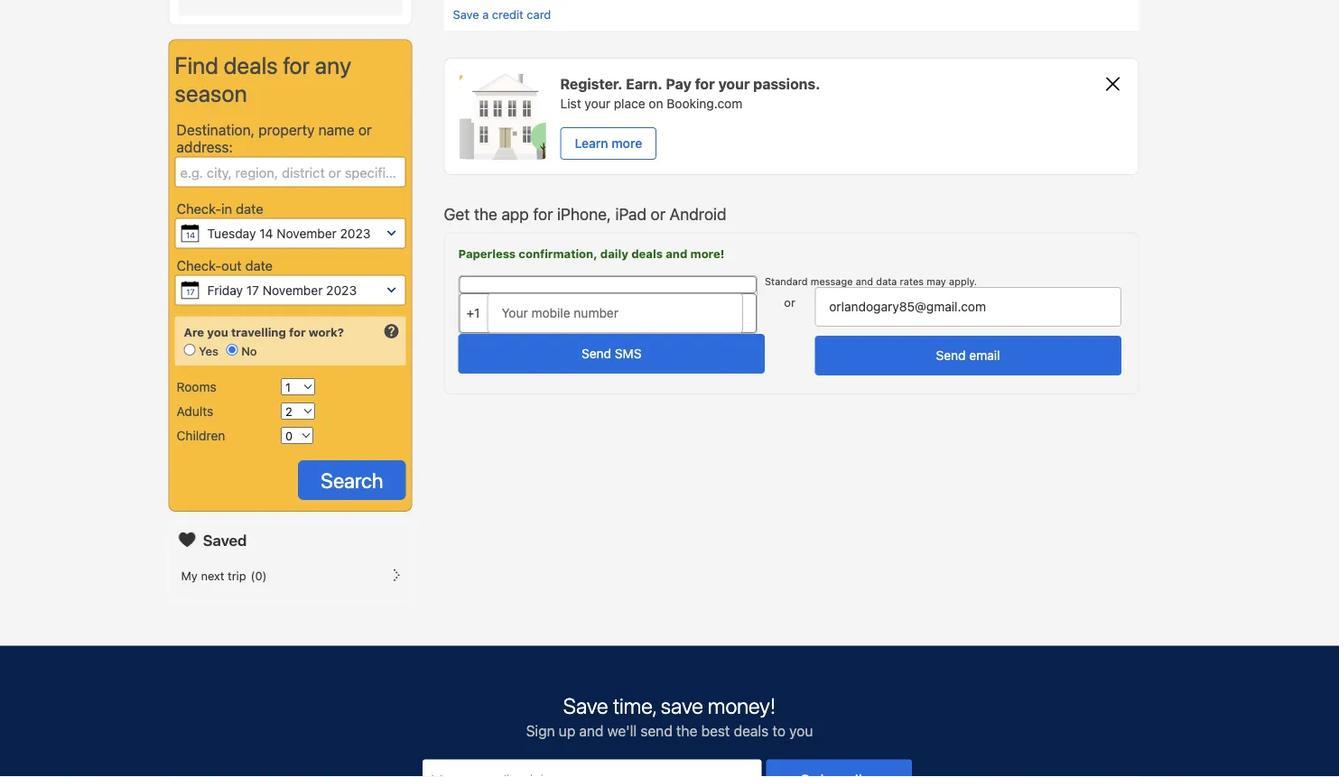 Task type: describe. For each thing, give the bounding box(es) containing it.
svg image for check-in date
[[181, 224, 199, 243]]

save for a
[[453, 7, 479, 21]]

season
[[175, 79, 247, 107]]

a
[[482, 7, 489, 21]]

0 vertical spatial the
[[474, 204, 498, 223]]

0 horizontal spatial 17
[[186, 288, 195, 297]]

booking.com
[[667, 96, 743, 111]]

Your email address text field
[[815, 287, 1122, 327]]

0 horizontal spatial tuesday
[[207, 226, 256, 241]]

question image
[[384, 324, 399, 339]]

are
[[184, 326, 204, 339]]

sms
[[615, 346, 642, 361]]

card
[[527, 7, 551, 21]]

send for send email
[[936, 348, 966, 363]]

destination, property name or address:
[[177, 121, 372, 156]]

check-out date
[[177, 258, 273, 274]]

children
[[177, 428, 225, 443]]

for for are you travelling for work?
[[289, 326, 306, 339]]

save a credit card
[[453, 7, 551, 21]]

or inside standard message and data rates may apply. or
[[784, 295, 796, 309]]

뀐
[[179, 533, 196, 547]]

register. earn. pay for your passions. region
[[444, 58, 1139, 175]]

my
[[181, 569, 198, 583]]

travelling
[[231, 326, 286, 339]]

send
[[641, 723, 673, 740]]

14, tuesday
[[314, 227, 357, 258]]

address:
[[177, 138, 233, 156]]

up
[[559, 723, 576, 740]]

1 vertical spatial deals
[[632, 247, 663, 260]]

for inside "find deals for any season"
[[283, 51, 310, 79]]

daily
[[601, 247, 629, 260]]

app
[[502, 204, 529, 223]]

check-in date
[[177, 201, 263, 217]]

learn more link
[[560, 127, 657, 160]]

get the app for iphone, ipad or android
[[444, 204, 727, 223]]

my next trip (0)
[[181, 569, 267, 583]]

register. earn. pay for your passions. list your place on booking.com
[[560, 75, 820, 111]]

send sms
[[582, 346, 642, 361]]

0 horizontal spatial 14
[[186, 231, 195, 240]]

november for 14
[[277, 226, 337, 241]]

get
[[444, 204, 470, 223]]

to
[[773, 723, 786, 740]]

destination,
[[177, 121, 255, 138]]

14,
[[328, 227, 343, 240]]

send email button
[[815, 336, 1122, 376]]

send email
[[936, 348, 1000, 363]]

svg image for check-out date
[[181, 281, 199, 299]]

and inside save time, save money! sign up and we'll send the best deals to you
[[579, 723, 604, 740]]

save time, save money! sign up and we'll send the best deals to you
[[526, 693, 813, 740]]

none search field containing find deals for any season
[[168, 39, 412, 512]]

friday 17 november 2023
[[207, 283, 357, 298]]

android
[[670, 204, 727, 223]]

1 horizontal spatial downchevron image
[[739, 293, 749, 299]]

earn.
[[626, 75, 663, 92]]

trip
[[228, 569, 246, 583]]

passions.
[[754, 75, 820, 92]]

are you travelling for work?
[[184, 326, 344, 339]]

for for get the app for iphone, ipad or android
[[533, 204, 553, 223]]

+1
[[467, 306, 480, 321]]

0 horizontal spatial downchevron image
[[387, 288, 396, 293]]

deals inside save time, save money! sign up and we'll send the best deals to you
[[734, 723, 769, 740]]

1 horizontal spatial 17
[[246, 283, 259, 298]]

search
[[321, 468, 383, 493]]

standard message and data rates may apply. or
[[765, 275, 977, 309]]

confirmation,
[[519, 247, 598, 260]]

list
[[560, 96, 581, 111]]

tuesday 14 november 2023
[[207, 226, 371, 241]]

1 horizontal spatial 14
[[259, 226, 273, 241]]

in
[[221, 201, 232, 217]]

time,
[[613, 693, 656, 719]]

register.
[[560, 75, 623, 92]]

money!
[[708, 693, 776, 719]]

out
[[221, 258, 242, 274]]

Destination, property name or address: search field
[[175, 157, 406, 187]]

find deals for any season
[[175, 51, 351, 107]]

rates
[[900, 275, 924, 287]]

more
[[612, 136, 642, 151]]

you inside save time, save money! sign up and we'll send the best deals to you
[[790, 723, 813, 740]]



Task type: vqa. For each thing, say whether or not it's contained in the screenshot.
left 'us'
no



Task type: locate. For each thing, give the bounding box(es) containing it.
2023 up work?
[[326, 283, 357, 298]]

tuesday down the in
[[207, 226, 256, 241]]

2023
[[340, 226, 371, 241], [326, 283, 357, 298]]

0 horizontal spatial you
[[207, 326, 228, 339]]

17
[[246, 283, 259, 298], [186, 288, 195, 297]]

save for time,
[[563, 693, 608, 719]]

1 horizontal spatial you
[[790, 723, 813, 740]]

1 horizontal spatial and
[[666, 247, 688, 260]]

0 vertical spatial tuesday
[[207, 226, 256, 241]]

(0)
[[251, 569, 267, 583]]

downchevron image
[[387, 231, 396, 236]]

1 vertical spatial you
[[790, 723, 813, 740]]

tuesday down 14,
[[314, 245, 357, 258]]

send left email
[[936, 348, 966, 363]]

the down save
[[676, 723, 698, 740]]

apply.
[[949, 275, 977, 287]]

0 vertical spatial save
[[453, 7, 479, 21]]

2 horizontal spatial deals
[[734, 723, 769, 740]]

svg image
[[181, 224, 199, 243], [181, 281, 199, 299]]

for
[[283, 51, 310, 79], [695, 75, 715, 92], [533, 204, 553, 223], [289, 326, 306, 339]]

any
[[315, 51, 351, 79]]

1 vertical spatial save
[[563, 693, 608, 719]]

send for send sms
[[582, 346, 612, 361]]

0 horizontal spatial deals
[[224, 51, 278, 79]]

email
[[969, 348, 1000, 363]]

november for 17
[[263, 283, 323, 298]]

0 vertical spatial svg image
[[181, 224, 199, 243]]

for left the any at the top of the page
[[283, 51, 310, 79]]

1 vertical spatial date
[[245, 258, 273, 274]]

save inside the save a credit card "link"
[[453, 7, 479, 21]]

save a credit card link
[[444, 0, 1139, 31]]

check-
[[177, 201, 221, 217], [177, 258, 221, 274]]

message
[[811, 275, 853, 287]]

and
[[666, 247, 688, 260], [856, 275, 874, 287], [579, 723, 604, 740]]

or down standard
[[784, 295, 796, 309]]

place
[[614, 96, 645, 111]]

for left work?
[[289, 326, 306, 339]]

no
[[241, 345, 257, 358]]

2 svg image from the top
[[181, 281, 199, 299]]

2023 for friday 17 november 2023
[[326, 283, 357, 298]]

save
[[453, 7, 479, 21], [563, 693, 608, 719]]

deals
[[224, 51, 278, 79], [632, 247, 663, 260], [734, 723, 769, 740]]

녷
[[394, 570, 400, 581]]

1 vertical spatial and
[[856, 275, 874, 287]]

1 horizontal spatial send
[[936, 348, 966, 363]]

None search field
[[168, 39, 412, 512]]

1 horizontal spatial tuesday
[[314, 245, 357, 258]]

save up the up
[[563, 693, 608, 719]]

ipad
[[615, 204, 647, 223]]

send left sms
[[582, 346, 612, 361]]

learn more
[[575, 136, 642, 151]]

date for check-in date
[[236, 201, 263, 217]]

1 vertical spatial or
[[651, 204, 666, 223]]

1 vertical spatial november
[[263, 283, 323, 298]]

0 vertical spatial 2023
[[340, 226, 371, 241]]

the inside save time, save money! sign up and we'll send the best deals to you
[[676, 723, 698, 740]]

0 horizontal spatial save
[[453, 7, 479, 21]]

downchevron image
[[387, 288, 396, 293], [739, 293, 749, 299]]

2 vertical spatial or
[[784, 295, 796, 309]]

may
[[927, 275, 946, 287]]

your
[[719, 75, 750, 92], [585, 96, 611, 111]]

send sms button
[[458, 334, 765, 374]]

your up booking.com
[[719, 75, 750, 92]]

the right get
[[474, 204, 498, 223]]

tuesday
[[207, 226, 256, 241], [314, 245, 357, 258]]

or right ipad
[[651, 204, 666, 223]]

svg image left friday in the left top of the page
[[181, 281, 199, 299]]

check- up friday in the left top of the page
[[177, 258, 221, 274]]

you right to
[[790, 723, 813, 740]]

sign
[[526, 723, 555, 740]]

2 vertical spatial and
[[579, 723, 604, 740]]

2 horizontal spatial and
[[856, 275, 874, 287]]

check- for out
[[177, 258, 221, 274]]

0 vertical spatial you
[[207, 326, 228, 339]]

deals down the money!
[[734, 723, 769, 740]]

14
[[259, 226, 273, 241], [186, 231, 195, 240]]

and inside standard message and data rates may apply. or
[[856, 275, 874, 287]]

next
[[201, 569, 224, 583]]

2 vertical spatial deals
[[734, 723, 769, 740]]

deals inside "find deals for any season"
[[224, 51, 278, 79]]

name
[[319, 121, 355, 138]]

adults
[[177, 404, 213, 419]]

for right app
[[533, 204, 553, 223]]

1 horizontal spatial save
[[563, 693, 608, 719]]

and left data
[[856, 275, 874, 287]]

svg image down check-in date
[[181, 224, 199, 243]]

date for check-out date
[[245, 258, 273, 274]]

None radio
[[184, 344, 196, 356], [226, 344, 238, 356], [184, 344, 196, 356], [226, 344, 238, 356]]

0 horizontal spatial and
[[579, 723, 604, 740]]

deals up season
[[224, 51, 278, 79]]

saved
[[203, 531, 247, 549]]

1 horizontal spatial your
[[719, 75, 750, 92]]

17 right friday in the left top of the page
[[246, 283, 259, 298]]

send
[[582, 346, 612, 361], [936, 348, 966, 363]]

for for register. earn. pay for your passions. list your place on booking.com
[[695, 75, 715, 92]]

date right the in
[[236, 201, 263, 217]]

data
[[876, 275, 897, 287]]

뀐 saved
[[179, 531, 247, 549]]

17 left friday in the left top of the page
[[186, 288, 195, 297]]

2023 left downchevron image
[[340, 226, 371, 241]]

0 vertical spatial your
[[719, 75, 750, 92]]

iphone,
[[557, 204, 611, 223]]

0 horizontal spatial your
[[585, 96, 611, 111]]

on
[[649, 96, 663, 111]]

credit
[[492, 7, 524, 21]]

date
[[236, 201, 263, 217], [245, 258, 273, 274]]

date right out
[[245, 258, 273, 274]]

0 horizontal spatial send
[[582, 346, 612, 361]]

rooms
[[177, 379, 217, 394]]

or inside destination, property name or address:
[[358, 121, 372, 138]]

pay
[[666, 75, 692, 92]]

friday
[[207, 283, 243, 298]]

for inside register. earn. pay for your passions. list your place on booking.com
[[695, 75, 715, 92]]

2 check- from the top
[[177, 258, 221, 274]]

for up booking.com
[[695, 75, 715, 92]]

1 vertical spatial check-
[[177, 258, 221, 274]]

your down register.
[[585, 96, 611, 111]]

1 horizontal spatial or
[[651, 204, 666, 223]]

2 horizontal spatial or
[[784, 295, 796, 309]]

1 horizontal spatial the
[[676, 723, 698, 740]]

you inside search box
[[207, 326, 228, 339]]

0 vertical spatial and
[[666, 247, 688, 260]]

or right name
[[358, 121, 372, 138]]

paperless confirmation, daily deals and more!
[[458, 247, 725, 260]]

1 vertical spatial tuesday
[[314, 245, 357, 258]]

more!
[[691, 247, 725, 260]]

learn
[[575, 136, 608, 151]]

1 vertical spatial the
[[676, 723, 698, 740]]

you up yes
[[207, 326, 228, 339]]

save left the a
[[453, 7, 479, 21]]

0 vertical spatial date
[[236, 201, 263, 217]]

Your mobile number text field
[[487, 294, 743, 333]]

check- down "address:"
[[177, 201, 221, 217]]

0 vertical spatial november
[[277, 226, 337, 241]]

we'll
[[608, 723, 637, 740]]

paperless
[[458, 247, 516, 260]]

you
[[207, 326, 228, 339], [790, 723, 813, 740]]

0 horizontal spatial the
[[474, 204, 498, 223]]

the
[[474, 204, 498, 223], [676, 723, 698, 740]]

2023 for tuesday 14 november 2023
[[340, 226, 371, 241]]

0 vertical spatial check-
[[177, 201, 221, 217]]

close list your property banner image
[[1102, 73, 1124, 95]]

property
[[259, 121, 315, 138]]

1 horizontal spatial deals
[[632, 247, 663, 260]]

1 vertical spatial svg image
[[181, 281, 199, 299]]

find
[[175, 51, 219, 79]]

work?
[[309, 326, 344, 339]]

yes
[[199, 345, 219, 358]]

1 svg image from the top
[[181, 224, 199, 243]]

0 vertical spatial deals
[[224, 51, 278, 79]]

save
[[661, 693, 703, 719]]

and right the up
[[579, 723, 604, 740]]

deals right daily
[[632, 247, 663, 260]]

0 vertical spatial or
[[358, 121, 372, 138]]

0 horizontal spatial or
[[358, 121, 372, 138]]

1 vertical spatial 2023
[[326, 283, 357, 298]]

1 vertical spatial your
[[585, 96, 611, 111]]

Your email address email field
[[423, 760, 762, 778]]

save inside save time, save money! sign up and we'll send the best deals to you
[[563, 693, 608, 719]]

check- for in
[[177, 201, 221, 217]]

search button
[[298, 461, 406, 500]]

best
[[701, 723, 730, 740]]

or
[[358, 121, 372, 138], [651, 204, 666, 223], [784, 295, 796, 309]]

november up are you travelling for work?
[[263, 283, 323, 298]]

1 check- from the top
[[177, 201, 221, 217]]

november up friday 17 november 2023
[[277, 226, 337, 241]]

and left more!
[[666, 247, 688, 260]]

standard
[[765, 275, 808, 287]]



